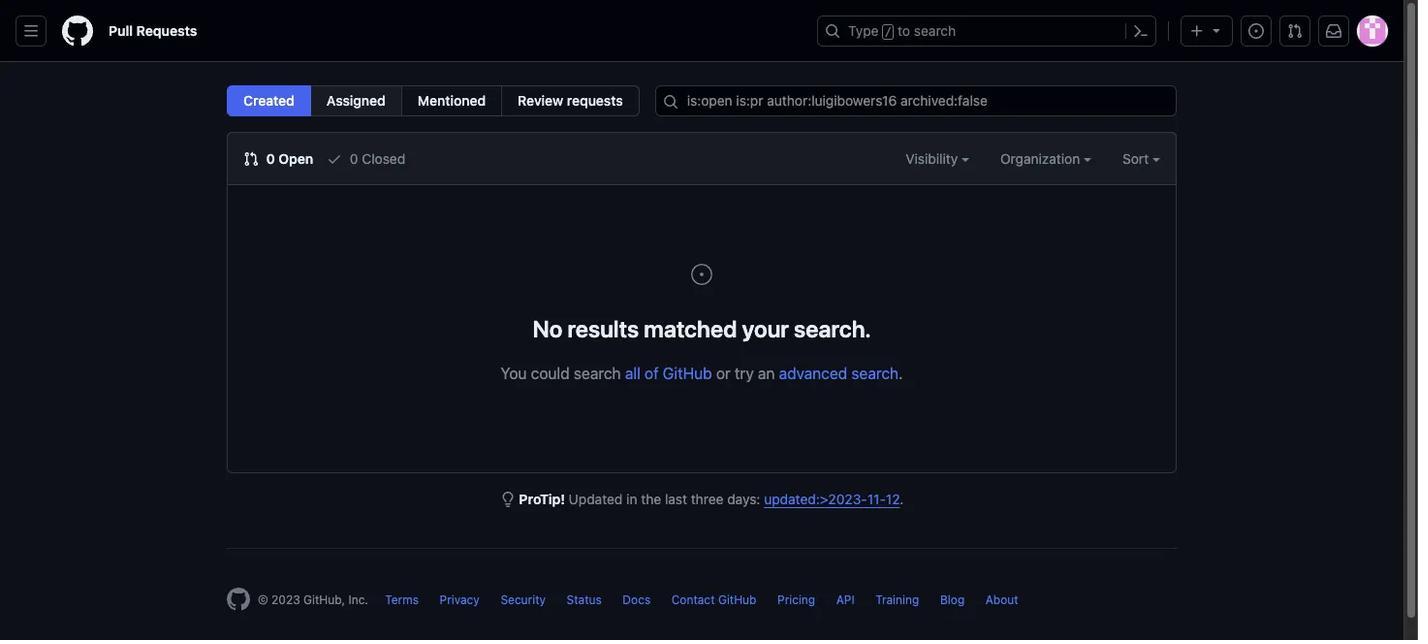 Task type: vqa. For each thing, say whether or not it's contained in the screenshot.
the bottom GitHub
yes



Task type: describe. For each thing, give the bounding box(es) containing it.
blog
[[941, 593, 965, 607]]

2 horizontal spatial search
[[914, 22, 957, 39]]

privacy
[[440, 593, 480, 607]]

visibility button
[[906, 148, 970, 169]]

organization button
[[1001, 148, 1092, 169]]

type
[[849, 22, 879, 39]]

0 closed link
[[327, 148, 406, 169]]

triangle down image
[[1209, 22, 1225, 38]]

last
[[665, 491, 688, 507]]

sort button
[[1123, 148, 1161, 169]]

git pull request image
[[1288, 23, 1304, 39]]

homepage image
[[62, 16, 93, 47]]

protip!
[[519, 491, 565, 507]]

Search all issues text field
[[655, 85, 1177, 116]]

matched
[[644, 315, 738, 342]]

docs
[[623, 593, 651, 607]]

blog link
[[941, 593, 965, 607]]

terms
[[385, 593, 419, 607]]

mentioned
[[418, 92, 486, 109]]

training link
[[876, 593, 920, 607]]

pull requests element
[[227, 85, 640, 116]]

security link
[[501, 593, 546, 607]]

0 for open
[[266, 150, 275, 167]]

/
[[885, 25, 892, 39]]

visibility
[[906, 150, 962, 167]]

0 vertical spatial github
[[663, 365, 713, 382]]

updated
[[569, 491, 623, 507]]

organization
[[1001, 150, 1084, 167]]

contact github
[[672, 593, 757, 607]]

all
[[625, 365, 641, 382]]

training
[[876, 593, 920, 607]]

review
[[518, 92, 564, 109]]

advanced
[[779, 365, 848, 382]]

days:
[[728, 491, 761, 507]]

an
[[758, 365, 775, 382]]

contact
[[672, 593, 715, 607]]

search image
[[663, 94, 679, 110]]

git pull request image
[[243, 151, 259, 167]]

Issues search field
[[655, 85, 1177, 116]]

1 horizontal spatial issue opened image
[[1249, 23, 1265, 39]]

review requests
[[518, 92, 623, 109]]

homepage image
[[227, 588, 250, 611]]

or
[[717, 365, 731, 382]]

0 closed
[[346, 150, 406, 167]]

0 for closed
[[350, 150, 358, 167]]

privacy link
[[440, 593, 480, 607]]

search.
[[794, 315, 872, 342]]

light bulb image
[[500, 492, 516, 507]]

open
[[279, 150, 314, 167]]

to
[[898, 22, 911, 39]]

about link
[[986, 593, 1019, 607]]

protip! updated in the last three days: updated:>2023-11-12 .
[[519, 491, 904, 507]]

1 vertical spatial github
[[719, 593, 757, 607]]

you
[[501, 365, 527, 382]]

status
[[567, 593, 602, 607]]

try
[[735, 365, 754, 382]]

1 horizontal spatial search
[[852, 365, 899, 382]]

pricing link
[[778, 593, 816, 607]]



Task type: locate. For each thing, give the bounding box(es) containing it.
search right to
[[914, 22, 957, 39]]

0 horizontal spatial search
[[574, 365, 621, 382]]

assigned link
[[310, 85, 402, 116]]

check image
[[327, 151, 343, 167]]

github,
[[304, 593, 345, 607]]

created
[[243, 92, 295, 109]]

0 horizontal spatial 0
[[266, 150, 275, 167]]

notifications image
[[1327, 23, 1342, 39]]

search
[[914, 22, 957, 39], [574, 365, 621, 382], [852, 365, 899, 382]]

advanced search link
[[779, 365, 899, 382]]

0 horizontal spatial github
[[663, 365, 713, 382]]

© 2023 github, inc.
[[258, 593, 368, 607]]

issue opened image up no results matched your search.
[[691, 263, 714, 286]]

plus image
[[1190, 23, 1206, 39]]

2 0 from the left
[[350, 150, 358, 167]]

of
[[645, 365, 659, 382]]

1 vertical spatial issue opened image
[[691, 263, 714, 286]]

closed
[[362, 150, 406, 167]]

updated:>2023-
[[764, 491, 868, 507]]

assigned
[[327, 92, 386, 109]]

issue opened image
[[1249, 23, 1265, 39], [691, 263, 714, 286]]

three
[[691, 491, 724, 507]]

updated:>2023-11-12 link
[[764, 491, 900, 507]]

terms link
[[385, 593, 419, 607]]

github right of at bottom
[[663, 365, 713, 382]]

command palette image
[[1134, 23, 1149, 39]]

could
[[531, 365, 570, 382]]

footer containing © 2023 github, inc.
[[211, 548, 1193, 640]]

docs link
[[623, 593, 651, 607]]

you could search all of github or try an advanced search .
[[501, 365, 903, 382]]

your
[[743, 315, 789, 342]]

0 right git pull request icon
[[266, 150, 275, 167]]

no
[[533, 315, 563, 342]]

all of github link
[[625, 365, 713, 382]]

1 0 from the left
[[266, 150, 275, 167]]

©
[[258, 593, 268, 607]]

0 open
[[263, 150, 314, 167]]

12
[[886, 491, 900, 507]]

mentioned link
[[401, 85, 503, 116]]

the
[[641, 491, 662, 507]]

pull requests
[[109, 22, 197, 39]]

review requests link
[[502, 85, 640, 116]]

.
[[899, 365, 903, 382], [900, 491, 904, 507]]

requests
[[136, 22, 197, 39]]

pricing
[[778, 593, 816, 607]]

search left all at left bottom
[[574, 365, 621, 382]]

about
[[986, 593, 1019, 607]]

inc.
[[349, 593, 368, 607]]

type / to search
[[849, 22, 957, 39]]

0 horizontal spatial issue opened image
[[691, 263, 714, 286]]

contact github link
[[672, 593, 757, 607]]

0
[[266, 150, 275, 167], [350, 150, 358, 167]]

0 vertical spatial issue opened image
[[1249, 23, 1265, 39]]

0 vertical spatial .
[[899, 365, 903, 382]]

security
[[501, 593, 546, 607]]

search down the search.
[[852, 365, 899, 382]]

api link
[[837, 593, 855, 607]]

github right contact
[[719, 593, 757, 607]]

1 horizontal spatial github
[[719, 593, 757, 607]]

. right advanced
[[899, 365, 903, 382]]

1 vertical spatial .
[[900, 491, 904, 507]]

results
[[568, 315, 639, 342]]

11-
[[868, 491, 886, 507]]

0 open link
[[243, 148, 314, 169]]

1 horizontal spatial 0
[[350, 150, 358, 167]]

0 right check image
[[350, 150, 358, 167]]

status link
[[567, 593, 602, 607]]

pull
[[109, 22, 133, 39]]

no results matched your search.
[[533, 315, 872, 342]]

requests
[[567, 92, 623, 109]]

2023
[[272, 593, 300, 607]]

api
[[837, 593, 855, 607]]

footer
[[211, 548, 1193, 640]]

github
[[663, 365, 713, 382], [719, 593, 757, 607]]

issue opened image left git pull request image
[[1249, 23, 1265, 39]]

sort
[[1123, 150, 1150, 167]]

in
[[627, 491, 638, 507]]

created link
[[227, 85, 311, 116]]

. right 11-
[[900, 491, 904, 507]]



